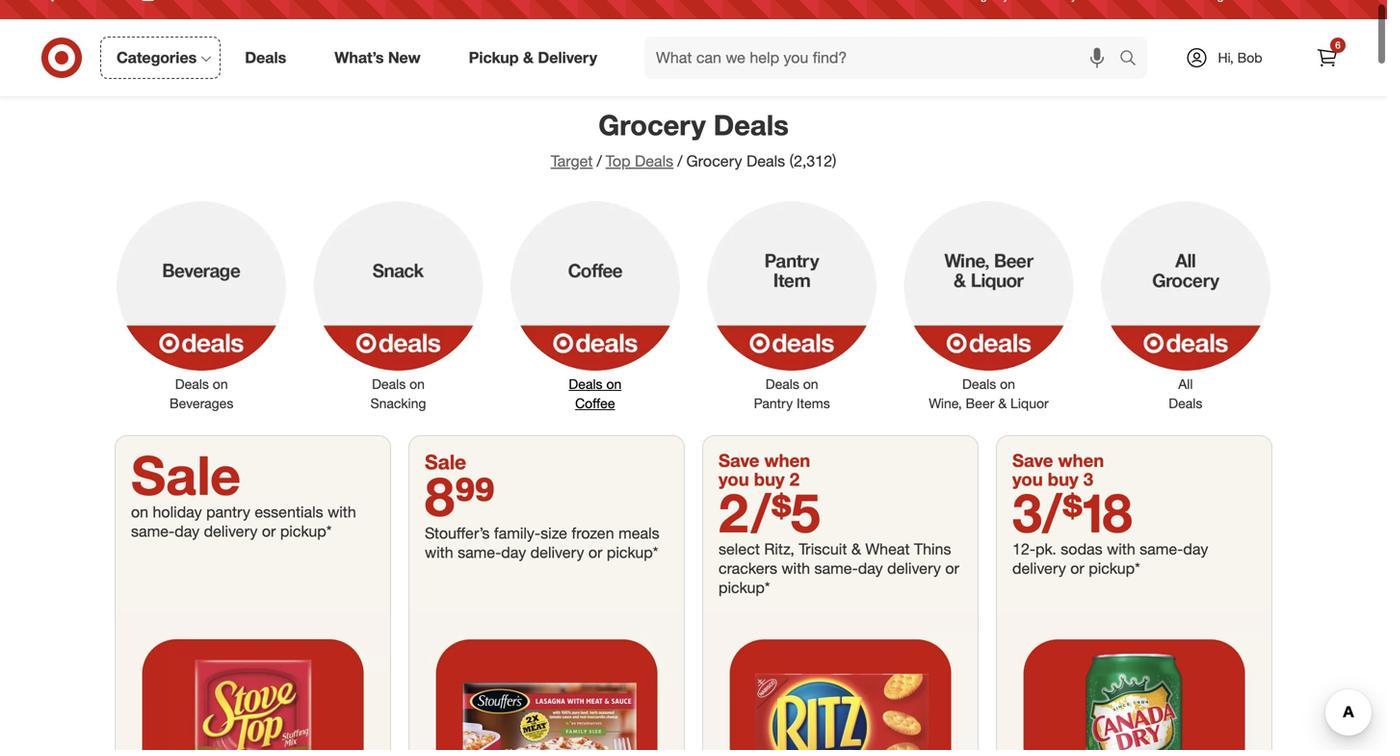 Task type: locate. For each thing, give the bounding box(es) containing it.
delivery down 'thins'
[[888, 560, 942, 578]]

save up 2/
[[719, 450, 760, 472]]

with down triscuit
[[782, 560, 811, 578]]

& right pickup
[[523, 48, 534, 67]]

day
[[175, 522, 200, 541], [1184, 540, 1209, 559], [501, 544, 526, 562], [858, 560, 883, 578]]

pickup*
[[280, 522, 332, 541], [607, 544, 659, 562], [1089, 560, 1141, 578], [719, 579, 771, 598]]

stouffer's family-size frozen meals with same-day delivery or pickup*
[[425, 524, 660, 562]]

with
[[328, 503, 356, 522], [1108, 540, 1136, 559], [425, 544, 454, 562], [782, 560, 811, 578]]

buy inside save when you buy 3
[[1048, 469, 1079, 490]]

$18
[[1063, 480, 1133, 545]]

sale inside sale on holiday pantry essentials with same-day delivery or pickup*
[[131, 442, 241, 508]]

save for 3/ $18
[[1013, 450, 1054, 472]]

save for 2/ $5
[[719, 450, 760, 472]]

hi, bob
[[1219, 49, 1263, 66]]

when inside save when you buy 2
[[765, 450, 811, 472]]

6
[[1336, 39, 1341, 51]]

on up items
[[804, 376, 819, 393]]

when inside save when you buy 3
[[1059, 450, 1105, 472]]

with down stouffer's
[[425, 544, 454, 562]]

you for 3/
[[1013, 469, 1043, 490]]

2/ $5
[[719, 480, 821, 545]]

delivery inside 'select ritz, triscuit & wheat thins crackers with same-day delivery or pickup*'
[[888, 560, 942, 578]]

target
[[551, 152, 593, 171]]

$5
[[771, 480, 821, 545]]

what's new
[[335, 48, 421, 67]]

pickup* down crackers
[[719, 579, 771, 598]]

you inside save when you buy 2
[[719, 469, 750, 490]]

1 horizontal spatial sale
[[425, 450, 467, 475]]

2 horizontal spatial &
[[999, 395, 1007, 412]]

/ right top deals link on the top left
[[678, 152, 683, 171]]

search
[[1111, 50, 1158, 69]]

beer
[[966, 395, 995, 412]]

deals on snacking
[[371, 376, 426, 412]]

or inside sale on holiday pantry essentials with same-day delivery or pickup*
[[262, 522, 276, 541]]

1 you from the left
[[719, 469, 750, 490]]

sale up stouffer's
[[425, 450, 467, 475]]

on for deals on pantry items
[[804, 376, 819, 393]]

2 when from the left
[[1059, 450, 1105, 472]]

delivery down size
[[531, 544, 585, 562]]

day inside '12-pk. sodas with same-day delivery or pickup*'
[[1184, 540, 1209, 559]]

12-
[[1013, 540, 1036, 559]]

on up coffee at left bottom
[[607, 376, 622, 393]]

same- right $18
[[1140, 540, 1184, 559]]

with inside 'select ritz, triscuit & wheat thins crackers with same-day delivery or pickup*'
[[782, 560, 811, 578]]

on inside deals on coffee
[[607, 376, 622, 393]]

0 horizontal spatial sale
[[131, 442, 241, 508]]

with right essentials
[[328, 503, 356, 522]]

or inside '12-pk. sodas with same-day delivery or pickup*'
[[1071, 560, 1085, 578]]

deals inside deals on beverages
[[175, 376, 209, 393]]

when for $18
[[1059, 450, 1105, 472]]

& left wheat
[[852, 540, 862, 559]]

when
[[765, 450, 811, 472], [1059, 450, 1105, 472]]

thins
[[915, 540, 952, 559]]

1 horizontal spatial &
[[852, 540, 862, 559]]

0 horizontal spatial you
[[719, 469, 750, 490]]

1 vertical spatial &
[[999, 395, 1007, 412]]

on up the beverages
[[213, 376, 228, 393]]

top deals link
[[606, 152, 674, 171]]

save when you buy 3
[[1013, 450, 1105, 490]]

0 horizontal spatial save
[[719, 450, 760, 472]]

you
[[719, 469, 750, 490], [1013, 469, 1043, 490]]

sale on holiday pantry essentials with same-day delivery or pickup*
[[131, 442, 356, 541]]

what's
[[335, 48, 384, 67]]

hi,
[[1219, 49, 1234, 66]]

save when you buy 2
[[719, 450, 811, 490]]

0 vertical spatial &
[[523, 48, 534, 67]]

deals inside deals on wine, beer & liquor
[[963, 376, 997, 393]]

0 horizontal spatial buy
[[754, 469, 785, 490]]

save inside save when you buy 2
[[719, 450, 760, 472]]

you inside save when you buy 3
[[1013, 469, 1043, 490]]

1 horizontal spatial you
[[1013, 469, 1043, 490]]

buy left 2
[[754, 469, 785, 490]]

2 buy from the left
[[1048, 469, 1079, 490]]

pickup* down essentials
[[280, 522, 332, 541]]

essentials
[[255, 503, 324, 522]]

pantry
[[754, 395, 793, 412]]

grocery up top deals link on the top left
[[599, 108, 706, 142]]

buy left 3
[[1048, 469, 1079, 490]]

you left 3
[[1013, 469, 1043, 490]]

/ left top
[[597, 152, 602, 171]]

when up 3/ $18
[[1059, 450, 1105, 472]]

delivery inside the stouffer's family-size frozen meals with same-day delivery or pickup*
[[531, 544, 585, 562]]

3
[[1084, 469, 1094, 490]]

on left the holiday
[[131, 503, 149, 522]]

delivery down pantry
[[204, 522, 258, 541]]

or down essentials
[[262, 522, 276, 541]]

on inside deals on snacking
[[410, 376, 425, 393]]

on for sale on holiday pantry essentials with same-day delivery or pickup*
[[131, 503, 149, 522]]

on up snacking on the bottom left of the page
[[410, 376, 425, 393]]

when up $5 in the bottom of the page
[[765, 450, 811, 472]]

save inside save when you buy 3
[[1013, 450, 1054, 472]]

2/
[[719, 480, 771, 545]]

on
[[213, 376, 228, 393], [410, 376, 425, 393], [607, 376, 622, 393], [804, 376, 819, 393], [1001, 376, 1016, 393], [131, 503, 149, 522]]

1 save from the left
[[719, 450, 760, 472]]

1 horizontal spatial when
[[1059, 450, 1105, 472]]

with right sodas
[[1108, 540, 1136, 559]]

8 99
[[425, 464, 495, 529]]

same- down stouffer's
[[458, 544, 501, 562]]

sale for sale
[[425, 450, 467, 475]]

/
[[597, 152, 602, 171], [678, 152, 683, 171]]

on inside sale on holiday pantry essentials with same-day delivery or pickup*
[[131, 503, 149, 522]]

0 horizontal spatial /
[[597, 152, 602, 171]]

day inside 'select ritz, triscuit & wheat thins crackers with same-day delivery or pickup*'
[[858, 560, 883, 578]]

on inside deals on wine, beer & liquor
[[1001, 376, 1016, 393]]

1 horizontal spatial buy
[[1048, 469, 1079, 490]]

same-
[[131, 522, 175, 541], [1140, 540, 1184, 559], [458, 544, 501, 562], [815, 560, 858, 578]]

1 horizontal spatial /
[[678, 152, 683, 171]]

1 buy from the left
[[754, 469, 785, 490]]

you left 2
[[719, 469, 750, 490]]

1 horizontal spatial save
[[1013, 450, 1054, 472]]

(2,312)
[[790, 152, 837, 171]]

3/
[[1013, 480, 1063, 545]]

sale down the beverages
[[131, 442, 241, 508]]

grocery right top deals link on the top left
[[687, 152, 743, 171]]

on up liquor
[[1001, 376, 1016, 393]]

2 vertical spatial &
[[852, 540, 862, 559]]

same- down the holiday
[[131, 522, 175, 541]]

what's new link
[[318, 37, 445, 79]]

sale
[[131, 442, 241, 508], [425, 450, 467, 475]]

grocery
[[599, 108, 706, 142], [687, 152, 743, 171]]

2 you from the left
[[1013, 469, 1043, 490]]

pickup* down meals on the left
[[607, 544, 659, 562]]

or inside the stouffer's family-size frozen meals with same-day delivery or pickup*
[[589, 544, 603, 562]]

or
[[262, 522, 276, 541], [589, 544, 603, 562], [946, 560, 960, 578], [1071, 560, 1085, 578]]

buy for 3/
[[1048, 469, 1079, 490]]

same- down triscuit
[[815, 560, 858, 578]]

or down sodas
[[1071, 560, 1085, 578]]

pickup* down sodas
[[1089, 560, 1141, 578]]

&
[[523, 48, 534, 67], [999, 395, 1007, 412], [852, 540, 862, 559]]

save
[[719, 450, 760, 472], [1013, 450, 1054, 472]]

or down 'thins'
[[946, 560, 960, 578]]

1 when from the left
[[765, 450, 811, 472]]

all
[[1179, 376, 1194, 393]]

pickup & delivery link
[[453, 37, 622, 79]]

on inside deals on pantry items
[[804, 376, 819, 393]]

buy
[[754, 469, 785, 490], [1048, 469, 1079, 490]]

& right beer
[[999, 395, 1007, 412]]

delivery
[[204, 522, 258, 541], [531, 544, 585, 562], [888, 560, 942, 578], [1013, 560, 1067, 578]]

with inside '12-pk. sodas with same-day delivery or pickup*'
[[1108, 540, 1136, 559]]

day inside the stouffer's family-size frozen meals with same-day delivery or pickup*
[[501, 544, 526, 562]]

deals on pantry items
[[754, 376, 831, 412]]

delivery down 'pk.'
[[1013, 560, 1067, 578]]

0 horizontal spatial when
[[765, 450, 811, 472]]

bob
[[1238, 49, 1263, 66]]

or down frozen at the left bottom of page
[[589, 544, 603, 562]]

save up 3/
[[1013, 450, 1054, 472]]

on inside deals on beverages
[[213, 376, 228, 393]]

coffee
[[575, 395, 615, 412]]

buy inside save when you buy 2
[[754, 469, 785, 490]]

2 save from the left
[[1013, 450, 1054, 472]]

deals on coffee
[[569, 376, 622, 412]]

when for $5
[[765, 450, 811, 472]]

deals
[[245, 48, 286, 67], [714, 108, 789, 142], [635, 152, 674, 171], [747, 152, 786, 171], [175, 376, 209, 393], [372, 376, 406, 393], [569, 376, 603, 393], [766, 376, 800, 393], [963, 376, 997, 393], [1169, 395, 1203, 412]]



Task type: vqa. For each thing, say whether or not it's contained in the screenshot.
Play- within THE PLAY-DOH ACADEMY ACTIVITY CASE
no



Task type: describe. For each thing, give the bounding box(es) containing it.
on for deals on wine, beer & liquor
[[1001, 376, 1016, 393]]

same- inside sale on holiday pantry essentials with same-day delivery or pickup*
[[131, 522, 175, 541]]

same- inside '12-pk. sodas with same-day delivery or pickup*'
[[1140, 540, 1184, 559]]

grocery deals target / top deals / grocery deals (2,312)
[[551, 108, 837, 171]]

0 vertical spatial grocery
[[599, 108, 706, 142]]

triscuit
[[799, 540, 848, 559]]

select ritz,
[[719, 540, 795, 559]]

all deals
[[1169, 376, 1203, 412]]

deals on wine, beer & liquor
[[929, 376, 1049, 412]]

select ritz, triscuit & wheat thins crackers with same-day delivery or pickup*
[[719, 540, 960, 598]]

crackers
[[719, 560, 778, 578]]

target link
[[551, 152, 593, 171]]

pickup & delivery
[[469, 48, 598, 67]]

buy for 2/
[[754, 469, 785, 490]]

12-pk. sodas with same-day delivery or pickup*
[[1013, 540, 1209, 578]]

holiday
[[153, 503, 202, 522]]

0 horizontal spatial &
[[523, 48, 534, 67]]

new
[[388, 48, 421, 67]]

pickup
[[469, 48, 519, 67]]

items
[[797, 395, 831, 412]]

pk.
[[1036, 540, 1057, 559]]

2
[[790, 469, 800, 490]]

meals
[[619, 524, 660, 543]]

deals inside deals on snacking
[[372, 376, 406, 393]]

family-
[[494, 524, 541, 543]]

beverages
[[170, 395, 234, 412]]

deals inside deals on pantry items
[[766, 376, 800, 393]]

pantry
[[206, 503, 250, 522]]

same- inside the stouffer's family-size frozen meals with same-day delivery or pickup*
[[458, 544, 501, 562]]

wheat
[[866, 540, 910, 559]]

2 / from the left
[[678, 152, 683, 171]]

liquor
[[1011, 395, 1049, 412]]

snacking
[[371, 395, 426, 412]]

pickup* inside sale on holiday pantry essentials with same-day delivery or pickup*
[[280, 522, 332, 541]]

deals inside deals on coffee
[[569, 376, 603, 393]]

deals on beverages
[[170, 376, 234, 412]]

with inside the stouffer's family-size frozen meals with same-day delivery or pickup*
[[425, 544, 454, 562]]

frozen
[[572, 524, 615, 543]]

with inside sale on holiday pantry essentials with same-day delivery or pickup*
[[328, 503, 356, 522]]

same- inside 'select ritz, triscuit & wheat thins crackers with same-day delivery or pickup*'
[[815, 560, 858, 578]]

delivery inside sale on holiday pantry essentials with same-day delivery or pickup*
[[204, 522, 258, 541]]

size
[[541, 524, 568, 543]]

on for deals on beverages
[[213, 376, 228, 393]]

categories link
[[100, 37, 221, 79]]

or inside 'select ritz, triscuit & wheat thins crackers with same-day delivery or pickup*'
[[946, 560, 960, 578]]

What can we help you find? suggestions appear below search field
[[645, 37, 1125, 79]]

3/ $18
[[1013, 480, 1133, 545]]

6 link
[[1307, 37, 1349, 79]]

& inside deals on wine, beer & liquor
[[999, 395, 1007, 412]]

pickup* inside 'select ritz, triscuit & wheat thins crackers with same-day delivery or pickup*'
[[719, 579, 771, 598]]

deals link
[[229, 37, 311, 79]]

pickup* inside the stouffer's family-size frozen meals with same-day delivery or pickup*
[[607, 544, 659, 562]]

99
[[455, 464, 495, 529]]

stouffer's
[[425, 524, 490, 543]]

sodas
[[1061, 540, 1103, 559]]

categories
[[117, 48, 197, 67]]

delivery
[[538, 48, 598, 67]]

pickup* inside '12-pk. sodas with same-day delivery or pickup*'
[[1089, 560, 1141, 578]]

& inside 'select ritz, triscuit & wheat thins crackers with same-day delivery or pickup*'
[[852, 540, 862, 559]]

1 / from the left
[[597, 152, 602, 171]]

wine,
[[929, 395, 963, 412]]

search button
[[1111, 37, 1158, 83]]

1 vertical spatial grocery
[[687, 152, 743, 171]]

on for deals on coffee
[[607, 376, 622, 393]]

sale for sale on holiday pantry essentials with same-day delivery or pickup*
[[131, 442, 241, 508]]

day inside sale on holiday pantry essentials with same-day delivery or pickup*
[[175, 522, 200, 541]]

you for 2/
[[719, 469, 750, 490]]

top
[[606, 152, 631, 171]]

8
[[425, 464, 455, 529]]

on for deals on snacking
[[410, 376, 425, 393]]

delivery inside '12-pk. sodas with same-day delivery or pickup*'
[[1013, 560, 1067, 578]]



